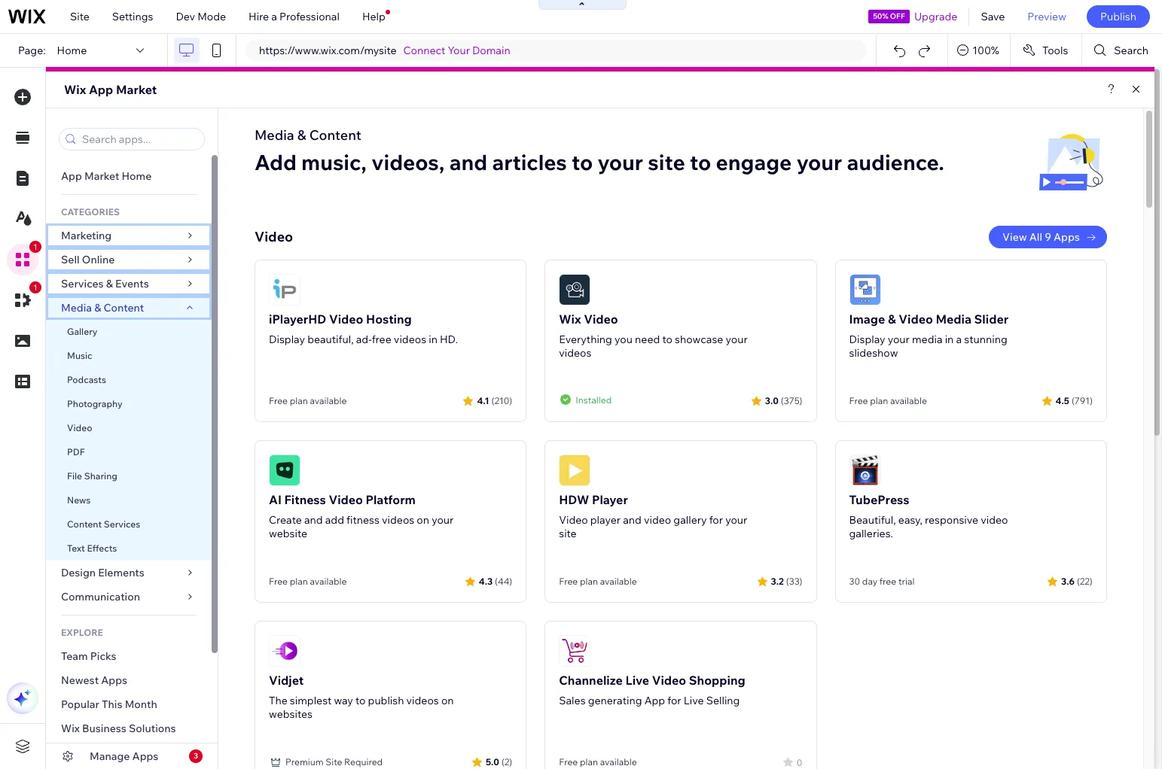 Task type: describe. For each thing, give the bounding box(es) containing it.
premium
[[286, 757, 324, 768]]

dev
[[176, 10, 195, 23]]

beautiful,
[[307, 333, 354, 347]]

1 horizontal spatial home
[[122, 170, 152, 183]]

online
[[82, 253, 115, 267]]

1 1 button from the top
[[7, 241, 41, 276]]

to right articles at the top
[[572, 149, 593, 176]]

this
[[102, 698, 122, 712]]

free plan available for slider
[[849, 396, 927, 407]]

hosting
[[366, 312, 412, 327]]

ad-
[[356, 333, 372, 347]]

1 1 from the top
[[33, 243, 38, 252]]

communication
[[61, 591, 143, 604]]

5.0 (2)
[[486, 757, 512, 768]]

explore
[[61, 628, 103, 639]]

design
[[61, 567, 96, 580]]

fitness
[[284, 493, 326, 508]]

showcase
[[675, 333, 723, 347]]

file sharing
[[67, 471, 117, 482]]

3.2
[[771, 576, 784, 587]]

music
[[67, 350, 92, 362]]

plan down sales
[[580, 757, 598, 768]]

newest
[[61, 674, 99, 688]]

in for video
[[945, 333, 954, 347]]

everything
[[559, 333, 612, 347]]

2 1 from the top
[[33, 283, 38, 292]]

marketing
[[61, 229, 112, 243]]

video inside hdw player video player and video gallery for your site
[[559, 514, 588, 527]]

add
[[255, 149, 297, 176]]

content services link
[[46, 513, 212, 537]]

wix for wix app market
[[64, 82, 86, 97]]

tools
[[1043, 44, 1068, 57]]

2 1 button from the top
[[7, 282, 41, 316]]

videos inside ai fitness video platform create and add fitness videos on your website
[[382, 514, 414, 527]]

4.1
[[477, 395, 489, 406]]

media & content link
[[46, 296, 212, 320]]

your inside hdw player video player and video gallery for your site
[[726, 514, 748, 527]]

available for media
[[890, 396, 927, 407]]

3
[[194, 752, 198, 762]]

news link
[[46, 489, 212, 513]]

0 horizontal spatial app
[[61, 170, 82, 183]]

Search apps... field
[[78, 129, 200, 150]]

in for hosting
[[429, 333, 438, 347]]

hdw player video player and video gallery for your site
[[559, 493, 748, 541]]

a inside the image & video media slider display your media in a stunning slideshow
[[956, 333, 962, 347]]

wix business solutions link
[[46, 717, 212, 741]]

wix business solutions
[[61, 722, 176, 736]]

0 vertical spatial market
[[116, 82, 157, 97]]

site inside media & content add music, videos, and articles to your site to engage your audience.
[[648, 149, 685, 176]]

hd.
[[440, 333, 458, 347]]

app market home link
[[46, 164, 212, 188]]

0 horizontal spatial content
[[67, 519, 102, 530]]

installed
[[576, 394, 612, 406]]

channelize live video shopping sales generating app for live selling
[[559, 673, 746, 708]]

iplayerhd
[[269, 312, 326, 327]]

mode
[[197, 10, 226, 23]]

and inside ai fitness video platform create and add fitness videos on your website
[[304, 514, 323, 527]]

player
[[590, 514, 621, 527]]

file
[[67, 471, 82, 482]]

30
[[849, 576, 860, 588]]

plan for ai
[[290, 576, 308, 588]]

your inside wix video everything you need to showcase your videos
[[726, 333, 748, 347]]

your
[[448, 44, 470, 57]]

vidjet logo image
[[269, 636, 301, 667]]

media for media & content
[[61, 301, 92, 315]]

player
[[592, 493, 628, 508]]

ai fitness video platform logo image
[[269, 455, 301, 487]]

1 vertical spatial live
[[684, 695, 704, 708]]

for for live
[[668, 695, 681, 708]]

app inside channelize live video shopping sales generating app for live selling
[[645, 695, 665, 708]]

pdf link
[[46, 441, 212, 465]]

free plan available for and
[[559, 576, 637, 588]]

publish
[[1101, 10, 1137, 23]]

9
[[1045, 231, 1052, 244]]

team picks
[[61, 650, 116, 664]]

music link
[[46, 344, 212, 368]]

free plan available for create
[[269, 576, 347, 588]]

beautiful,
[[849, 514, 896, 527]]

available for display
[[310, 396, 347, 407]]

& for media & content
[[94, 301, 101, 315]]

plan for hdw
[[580, 576, 598, 588]]

image & video media slider logo image
[[849, 274, 881, 306]]

you
[[615, 333, 633, 347]]

videos inside wix video everything you need to showcase your videos
[[559, 347, 592, 360]]

hdw
[[559, 493, 589, 508]]

shopping
[[689, 673, 746, 689]]

text effects link
[[46, 537, 212, 561]]

galleries.
[[849, 527, 893, 541]]

video inside iplayerhd video hosting display beautiful, ad-free videos in hd.
[[329, 312, 363, 327]]

categories
[[61, 206, 120, 218]]

selling
[[706, 695, 740, 708]]

sell online link
[[46, 248, 212, 272]]

media for media & content add music, videos, and articles to your site to engage your audience.
[[255, 127, 294, 144]]

save
[[981, 10, 1005, 23]]

business
[[82, 722, 126, 736]]

vidjet the simplest way to publish videos on websites
[[269, 673, 454, 722]]

popular
[[61, 698, 99, 712]]

iplayerhd video hosting logo image
[[269, 274, 301, 306]]

videos,
[[372, 149, 445, 176]]

services & events
[[61, 277, 149, 291]]

premium site required
[[286, 757, 383, 768]]

0
[[797, 757, 803, 769]]

vidjet
[[269, 673, 304, 689]]

off
[[890, 11, 905, 21]]

website
[[269, 527, 307, 541]]

required
[[344, 757, 383, 768]]

ai fitness video platform create and add fitness videos on your website
[[269, 493, 454, 541]]

(791)
[[1072, 395, 1093, 406]]

plan for image
[[870, 396, 888, 407]]

need
[[635, 333, 660, 347]]

video link
[[46, 417, 212, 441]]

0 horizontal spatial site
[[70, 10, 90, 23]]

photography link
[[46, 392, 212, 417]]

video inside the image & video media slider display your media in a stunning slideshow
[[899, 312, 933, 327]]

your inside the image & video media slider display your media in a stunning slideshow
[[888, 333, 910, 347]]

easy,
[[899, 514, 923, 527]]

video inside wix video everything you need to showcase your videos
[[584, 312, 618, 327]]

music,
[[301, 149, 367, 176]]

wix video everything you need to showcase your videos
[[559, 312, 748, 360]]

2 horizontal spatial apps
[[1054, 231, 1080, 244]]

app market home
[[61, 170, 152, 183]]

display inside the image & video media slider display your media in a stunning slideshow
[[849, 333, 886, 347]]

apps for newest apps
[[101, 674, 127, 688]]

free for iplayerhd
[[269, 396, 288, 407]]

tubepress
[[849, 493, 910, 508]]

tubepress logo image
[[849, 455, 881, 487]]

to left engage
[[690, 149, 711, 176]]

slideshow
[[849, 347, 898, 360]]



Task type: locate. For each thing, give the bounding box(es) containing it.
free right (2)
[[559, 757, 578, 768]]

available for platform
[[310, 576, 347, 588]]

0 horizontal spatial and
[[304, 514, 323, 527]]

https://www.wix.com/mysite
[[259, 44, 397, 57]]

sell online
[[61, 253, 115, 267]]

1 horizontal spatial site
[[326, 757, 342, 768]]

wix for wix video everything you need to showcase your videos
[[559, 312, 581, 327]]

2 horizontal spatial app
[[645, 695, 665, 708]]

2 vertical spatial wix
[[61, 722, 80, 736]]

https://www.wix.com/mysite connect your domain
[[259, 44, 511, 57]]

free down website
[[269, 576, 288, 588]]

2 horizontal spatial media
[[936, 312, 972, 327]]

display inside iplayerhd video hosting display beautiful, ad-free videos in hd.
[[269, 333, 305, 347]]

free inside iplayerhd video hosting display beautiful, ad-free videos in hd.
[[372, 333, 392, 347]]

free down slideshow
[[849, 396, 868, 407]]

1 horizontal spatial site
[[648, 149, 685, 176]]

1 horizontal spatial video
[[981, 514, 1008, 527]]

& for services & events
[[106, 277, 113, 291]]

3.2 (33)
[[771, 576, 803, 587]]

and
[[449, 149, 488, 176], [304, 514, 323, 527], [623, 514, 642, 527]]

free for image
[[849, 396, 868, 407]]

display
[[269, 333, 305, 347], [849, 333, 886, 347]]

market up the categories
[[84, 170, 119, 183]]

3.6
[[1061, 576, 1075, 587]]

0 vertical spatial free
[[372, 333, 392, 347]]

the
[[269, 695, 288, 708]]

1 vertical spatial a
[[956, 333, 962, 347]]

manage
[[90, 750, 130, 764]]

free for ai
[[269, 576, 288, 588]]

video up pdf
[[67, 423, 92, 434]]

video
[[255, 228, 293, 246], [329, 312, 363, 327], [584, 312, 618, 327], [899, 312, 933, 327], [67, 423, 92, 434], [329, 493, 363, 508], [559, 514, 588, 527], [652, 673, 686, 689]]

websites
[[269, 708, 313, 722]]

2 horizontal spatial content
[[309, 127, 361, 144]]

(22)
[[1077, 576, 1093, 587]]

video
[[644, 514, 671, 527], [981, 514, 1008, 527]]

3.0 (375)
[[765, 395, 803, 406]]

and left add
[[304, 514, 323, 527]]

free plan available for beautiful,
[[269, 396, 347, 407]]

0 vertical spatial apps
[[1054, 231, 1080, 244]]

videos inside iplayerhd video hosting display beautiful, ad-free videos in hd.
[[394, 333, 426, 347]]

a right hire on the top left of the page
[[271, 10, 277, 23]]

1 horizontal spatial in
[[945, 333, 954, 347]]

2 in from the left
[[945, 333, 954, 347]]

to right the 'way'
[[356, 695, 366, 708]]

help
[[362, 10, 386, 23]]

video left shopping
[[652, 673, 686, 689]]

free for hdw
[[559, 576, 578, 588]]

stunning
[[964, 333, 1008, 347]]

apps down solutions
[[132, 750, 158, 764]]

view all 9 apps link
[[989, 226, 1107, 249]]

design elements link
[[46, 561, 212, 585]]

0 vertical spatial wix
[[64, 82, 86, 97]]

1 vertical spatial services
[[104, 519, 140, 530]]

2 horizontal spatial and
[[623, 514, 642, 527]]

channelize live video shopping logo image
[[559, 636, 591, 667]]

available for player
[[600, 576, 637, 588]]

available
[[310, 396, 347, 407], [890, 396, 927, 407], [310, 576, 347, 588], [600, 576, 637, 588], [600, 757, 637, 768]]

plan down player
[[580, 576, 598, 588]]

and right player
[[623, 514, 642, 527]]

0 horizontal spatial home
[[57, 44, 87, 57]]

media inside the image & video media slider display your media in a stunning slideshow
[[936, 312, 972, 327]]

0 vertical spatial 1
[[33, 243, 38, 252]]

plan down website
[[290, 576, 308, 588]]

2 vertical spatial app
[[645, 695, 665, 708]]

1 vertical spatial site
[[559, 527, 577, 541]]

1 horizontal spatial media
[[255, 127, 294, 144]]

and inside hdw player video player and video gallery for your site
[[623, 514, 642, 527]]

plan for iplayerhd
[[290, 396, 308, 407]]

free down hosting
[[372, 333, 392, 347]]

& for image & video media slider display your media in a stunning slideshow
[[888, 312, 896, 327]]

1 display from the left
[[269, 333, 305, 347]]

services down 'news' link
[[104, 519, 140, 530]]

video up everything
[[584, 312, 618, 327]]

1 horizontal spatial and
[[449, 149, 488, 176]]

available down beautiful,
[[310, 396, 347, 407]]

0 vertical spatial a
[[271, 10, 277, 23]]

wix video logo image
[[559, 274, 591, 306]]

0 horizontal spatial site
[[559, 527, 577, 541]]

video up add
[[329, 493, 363, 508]]

1 vertical spatial for
[[668, 695, 681, 708]]

free plan available down player
[[559, 576, 637, 588]]

video up beautiful,
[[329, 312, 363, 327]]

2 vertical spatial apps
[[132, 750, 158, 764]]

media up gallery at the left top of the page
[[61, 301, 92, 315]]

0 vertical spatial app
[[89, 82, 113, 97]]

site inside hdw player video player and video gallery for your site
[[559, 527, 577, 541]]

free plan available down slideshow
[[849, 396, 927, 407]]

video inside ai fitness video platform create and add fitness videos on your website
[[329, 493, 363, 508]]

apps for manage apps
[[132, 750, 158, 764]]

media up the add
[[255, 127, 294, 144]]

1 horizontal spatial for
[[709, 514, 723, 527]]

1 horizontal spatial free
[[880, 576, 897, 588]]

free right 'day' on the right of page
[[880, 576, 897, 588]]

(2)
[[502, 757, 512, 768]]

1
[[33, 243, 38, 252], [33, 283, 38, 292]]

to inside vidjet the simplest way to publish videos on websites
[[356, 695, 366, 708]]

responsive
[[925, 514, 979, 527]]

1 vertical spatial 1
[[33, 283, 38, 292]]

& up music,
[[297, 127, 306, 144]]

1 horizontal spatial display
[[849, 333, 886, 347]]

1 vertical spatial free
[[880, 576, 897, 588]]

available down generating
[[600, 757, 637, 768]]

videos inside vidjet the simplest way to publish videos on websites
[[406, 695, 439, 708]]

0 horizontal spatial for
[[668, 695, 681, 708]]

engage
[[716, 149, 792, 176]]

a left stunning
[[956, 333, 962, 347]]

video inside channelize live video shopping sales generating app for live selling
[[652, 673, 686, 689]]

4.5
[[1056, 395, 1070, 406]]

media inside media & content add music, videos, and articles to your site to engage your audience.
[[255, 127, 294, 144]]

on right fitness on the left bottom
[[417, 514, 429, 527]]

video left gallery
[[644, 514, 671, 527]]

1 vertical spatial app
[[61, 170, 82, 183]]

& inside media & content add music, videos, and articles to your site to engage your audience.
[[297, 127, 306, 144]]

app up search apps... field at the left of the page
[[89, 82, 113, 97]]

generating
[[588, 695, 642, 708]]

image
[[849, 312, 885, 327]]

market up search apps... field at the left of the page
[[116, 82, 157, 97]]

services
[[61, 277, 104, 291], [104, 519, 140, 530]]

0 vertical spatial live
[[626, 673, 649, 689]]

1 in from the left
[[429, 333, 438, 347]]

apps right 9
[[1054, 231, 1080, 244]]

free plan available down generating
[[559, 757, 637, 768]]

1 vertical spatial content
[[104, 301, 144, 315]]

content for media & content add music, videos, and articles to your site to engage your audience.
[[309, 127, 361, 144]]

to right need
[[662, 333, 673, 347]]

free up ai fitness video platform logo
[[269, 396, 288, 407]]

0 horizontal spatial video
[[644, 514, 671, 527]]

0 horizontal spatial on
[[417, 514, 429, 527]]

available down add
[[310, 576, 347, 588]]

content inside media & content add music, videos, and articles to your site to engage your audience.
[[309, 127, 361, 144]]

1 horizontal spatial app
[[89, 82, 113, 97]]

app right generating
[[645, 695, 665, 708]]

wix for wix business solutions
[[61, 722, 80, 736]]

content down news
[[67, 519, 102, 530]]

in right media
[[945, 333, 954, 347]]

video down the hdw
[[559, 514, 588, 527]]

plan down slideshow
[[870, 396, 888, 407]]

video inside hdw player video player and video gallery for your site
[[644, 514, 671, 527]]

display down 'image'
[[849, 333, 886, 347]]

available down slideshow
[[890, 396, 927, 407]]

0 vertical spatial home
[[57, 44, 87, 57]]

& down services & events
[[94, 301, 101, 315]]

1 horizontal spatial a
[[956, 333, 962, 347]]

search button
[[1083, 34, 1162, 67]]

available down player
[[600, 576, 637, 588]]

& left events
[[106, 277, 113, 291]]

content services
[[67, 519, 140, 530]]

text
[[67, 543, 85, 554]]

hdw player logo image
[[559, 455, 591, 487]]

site right premium
[[326, 757, 342, 768]]

(375)
[[781, 395, 803, 406]]

your inside ai fitness video platform create and add fitness videos on your website
[[432, 514, 454, 527]]

live left selling
[[684, 695, 704, 708]]

1 horizontal spatial content
[[104, 301, 144, 315]]

0 vertical spatial content
[[309, 127, 361, 144]]

for left selling
[[668, 695, 681, 708]]

simplest
[[290, 695, 332, 708]]

for for player
[[709, 514, 723, 527]]

1 vertical spatial 1 button
[[7, 282, 41, 316]]

for inside hdw player video player and video gallery for your site
[[709, 514, 723, 527]]

0 vertical spatial on
[[417, 514, 429, 527]]

1 left services & events
[[33, 283, 38, 292]]

upgrade
[[915, 10, 958, 23]]

on inside ai fitness video platform create and add fitness videos on your website
[[417, 514, 429, 527]]

0 horizontal spatial media
[[61, 301, 92, 315]]

wix inside wix video everything you need to showcase your videos
[[559, 312, 581, 327]]

0 vertical spatial site
[[648, 149, 685, 176]]

2 vertical spatial content
[[67, 519, 102, 530]]

plan down beautiful,
[[290, 396, 308, 407]]

display down iplayerhd
[[269, 333, 305, 347]]

videos right publish
[[406, 695, 439, 708]]

0 horizontal spatial in
[[429, 333, 438, 347]]

0 horizontal spatial free
[[372, 333, 392, 347]]

all
[[1030, 231, 1043, 244]]

content up music,
[[309, 127, 361, 144]]

way
[[334, 695, 353, 708]]

and right videos,
[[449, 149, 488, 176]]

free right "(44)"
[[559, 576, 578, 588]]

videos down platform
[[382, 514, 414, 527]]

0 horizontal spatial display
[[269, 333, 305, 347]]

live up generating
[[626, 673, 649, 689]]

& inside the image & video media slider display your media in a stunning slideshow
[[888, 312, 896, 327]]

to inside wix video everything you need to showcase your videos
[[662, 333, 673, 347]]

live
[[626, 673, 649, 689], [684, 695, 704, 708]]

slider
[[975, 312, 1009, 327]]

site left settings
[[70, 10, 90, 23]]

50% off
[[873, 11, 905, 21]]

free plan available down website
[[269, 576, 347, 588]]

home down search apps... field at the left of the page
[[122, 170, 152, 183]]

&
[[297, 127, 306, 144], [106, 277, 113, 291], [94, 301, 101, 315], [888, 312, 896, 327]]

0 vertical spatial 1 button
[[7, 241, 41, 276]]

settings
[[112, 10, 153, 23]]

communication link
[[46, 585, 212, 609]]

1 vertical spatial home
[[122, 170, 152, 183]]

gallery
[[674, 514, 707, 527]]

1 horizontal spatial apps
[[132, 750, 158, 764]]

newest apps
[[61, 674, 127, 688]]

trial
[[899, 576, 915, 588]]

video up media
[[899, 312, 933, 327]]

0 horizontal spatial a
[[271, 10, 277, 23]]

site
[[648, 149, 685, 176], [559, 527, 577, 541]]

picks
[[90, 650, 116, 664]]

videos up installed
[[559, 347, 592, 360]]

plan
[[290, 396, 308, 407], [870, 396, 888, 407], [290, 576, 308, 588], [580, 576, 598, 588], [580, 757, 598, 768]]

1 vertical spatial market
[[84, 170, 119, 183]]

view all 9 apps
[[1003, 231, 1080, 244]]

team
[[61, 650, 88, 664]]

0 vertical spatial for
[[709, 514, 723, 527]]

preview button
[[1016, 0, 1078, 33]]

dev mode
[[176, 10, 226, 23]]

(44)
[[495, 576, 512, 587]]

in inside iplayerhd video hosting display beautiful, ad-free videos in hd.
[[429, 333, 438, 347]]

free
[[372, 333, 392, 347], [880, 576, 897, 588]]

video right responsive
[[981, 514, 1008, 527]]

video up iplayerhd video hosting logo
[[255, 228, 293, 246]]

1 vertical spatial site
[[326, 757, 342, 768]]

0 vertical spatial services
[[61, 277, 104, 291]]

1 vertical spatial wix
[[559, 312, 581, 327]]

free plan available down beautiful,
[[269, 396, 347, 407]]

preview
[[1028, 10, 1067, 23]]

news
[[67, 495, 91, 506]]

2 display from the left
[[849, 333, 886, 347]]

1 vertical spatial apps
[[101, 674, 127, 688]]

1 horizontal spatial on
[[441, 695, 454, 708]]

month
[[125, 698, 157, 712]]

100%
[[973, 44, 1000, 57]]

apps up this
[[101, 674, 127, 688]]

0 horizontal spatial apps
[[101, 674, 127, 688]]

publish
[[368, 695, 404, 708]]

hire a professional
[[249, 10, 340, 23]]

media
[[255, 127, 294, 144], [61, 301, 92, 315], [936, 312, 972, 327]]

and inside media & content add music, videos, and articles to your site to engage your audience.
[[449, 149, 488, 176]]

sales
[[559, 695, 586, 708]]

videos down hosting
[[394, 333, 426, 347]]

image & video media slider display your media in a stunning slideshow
[[849, 312, 1009, 360]]

4.3
[[479, 576, 493, 587]]

1 left marketing
[[33, 243, 38, 252]]

on inside vidjet the simplest way to publish videos on websites
[[441, 695, 454, 708]]

site
[[70, 10, 90, 23], [326, 757, 342, 768]]

& for media & content add music, videos, and articles to your site to engage your audience.
[[297, 127, 306, 144]]

2 video from the left
[[981, 514, 1008, 527]]

video inside tubepress beautiful, easy, responsive video galleries.
[[981, 514, 1008, 527]]

0 vertical spatial site
[[70, 10, 90, 23]]

media up media
[[936, 312, 972, 327]]

popular this month link
[[46, 693, 212, 717]]

on right publish
[[441, 695, 454, 708]]

in inside the image & video media slider display your media in a stunning slideshow
[[945, 333, 954, 347]]

for inside channelize live video shopping sales generating app for live selling
[[668, 695, 681, 708]]

publish button
[[1087, 5, 1150, 28]]

content down "services & events" link
[[104, 301, 144, 315]]

content for media & content
[[104, 301, 144, 315]]

1 video from the left
[[644, 514, 671, 527]]

1 vertical spatial on
[[441, 695, 454, 708]]

0 horizontal spatial live
[[626, 673, 649, 689]]

app up the categories
[[61, 170, 82, 183]]

& right 'image'
[[888, 312, 896, 327]]

in left hd.
[[429, 333, 438, 347]]

for right gallery
[[709, 514, 723, 527]]

services down the sell online
[[61, 277, 104, 291]]

media & content add music, videos, and articles to your site to engage your audience.
[[255, 127, 945, 176]]

1 horizontal spatial live
[[684, 695, 704, 708]]

solutions
[[129, 722, 176, 736]]

connect
[[403, 44, 446, 57]]

free plan available
[[269, 396, 347, 407], [849, 396, 927, 407], [269, 576, 347, 588], [559, 576, 637, 588], [559, 757, 637, 768]]

home up 'wix app market'
[[57, 44, 87, 57]]



Task type: vqa. For each thing, say whether or not it's contained in the screenshot.
the left a
yes



